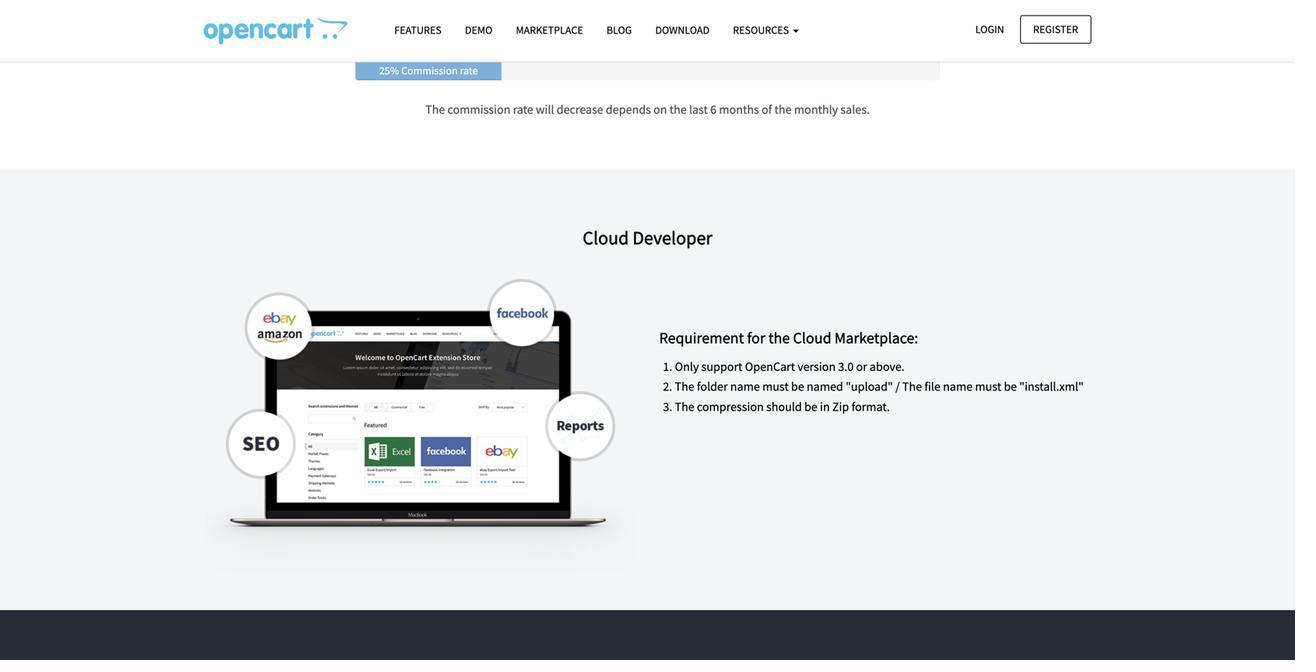 Task type: describe. For each thing, give the bounding box(es) containing it.
only
[[675, 359, 699, 374]]

the right on
[[670, 102, 687, 117]]

/
[[896, 379, 900, 394]]

version
[[798, 359, 836, 374]]

register link
[[1021, 15, 1092, 44]]

above $1,000 monthly
[[576, 32, 720, 51]]

be up should at the right of page
[[792, 379, 805, 394]]

sales.
[[841, 102, 870, 117]]

the commission rate will decrease depends on the last 6 months of the monthly sales.
[[426, 102, 870, 117]]

0 vertical spatial monthly
[[665, 32, 720, 51]]

commission
[[401, 63, 458, 77]]

folder
[[697, 379, 728, 394]]

download
[[656, 23, 710, 37]]

support
[[702, 359, 743, 374]]

be left "install.xml"
[[1005, 379, 1018, 394]]

should
[[767, 399, 802, 414]]

25% commission rate
[[379, 63, 478, 77]]

months
[[719, 102, 760, 117]]

above
[[576, 32, 616, 51]]

format.
[[852, 399, 891, 414]]

features
[[395, 23, 442, 37]]

above.
[[870, 359, 905, 374]]

download link
[[644, 16, 722, 44]]

be left in
[[805, 399, 818, 414]]

resources
[[733, 23, 792, 37]]

3.0
[[839, 359, 854, 374]]

zip
[[833, 399, 850, 414]]

blog
[[607, 23, 632, 37]]

requirement for the cloud marketplace:
[[660, 328, 919, 348]]

2 must from the left
[[976, 379, 1002, 394]]

the right of
[[775, 102, 792, 117]]

demo link
[[454, 16, 505, 44]]

"install.xml"
[[1020, 379, 1084, 394]]

login link
[[963, 15, 1018, 44]]

named
[[807, 379, 844, 394]]

how to be a seller of opencart? image
[[204, 16, 348, 44]]

will
[[536, 102, 555, 117]]



Task type: vqa. For each thing, say whether or not it's contained in the screenshot.
password field
no



Task type: locate. For each thing, give the bounding box(es) containing it.
demo
[[465, 23, 493, 37]]

be
[[792, 379, 805, 394], [1005, 379, 1018, 394], [805, 399, 818, 414]]

cloud up version at the right of the page
[[794, 328, 832, 348]]

name right file
[[944, 379, 973, 394]]

login
[[976, 22, 1005, 36]]

last
[[690, 102, 708, 117]]

1 horizontal spatial rate
[[513, 102, 534, 117]]

2 name from the left
[[944, 379, 973, 394]]

1 must from the left
[[763, 379, 789, 394]]

rate
[[460, 63, 478, 77], [513, 102, 534, 117]]

0 horizontal spatial must
[[763, 379, 789, 394]]

1 vertical spatial rate
[[513, 102, 534, 117]]

name up compression
[[731, 379, 760, 394]]

1 vertical spatial cloud
[[794, 328, 832, 348]]

rate for commission
[[460, 63, 478, 77]]

features link
[[383, 16, 454, 44]]

must
[[763, 379, 789, 394], [976, 379, 1002, 394]]

blog link
[[595, 16, 644, 44]]

cloud
[[583, 226, 629, 249], [794, 328, 832, 348]]

register
[[1034, 22, 1079, 36]]

1 horizontal spatial cloud
[[794, 328, 832, 348]]

6
[[711, 102, 717, 117]]

marketplace:
[[835, 328, 919, 348]]

requirement
[[660, 328, 744, 348]]

must down opencart
[[763, 379, 789, 394]]

depends
[[606, 102, 651, 117]]

or
[[857, 359, 868, 374]]

0 vertical spatial cloud
[[583, 226, 629, 249]]

compression
[[697, 399, 764, 414]]

0 horizontal spatial monthly
[[665, 32, 720, 51]]

commission
[[448, 102, 511, 117]]

rate right commission
[[460, 63, 478, 77]]

developer
[[633, 226, 713, 249]]

monthly right $1,000 on the top of the page
[[665, 32, 720, 51]]

in
[[821, 399, 830, 414]]

the
[[670, 102, 687, 117], [775, 102, 792, 117], [769, 328, 790, 348]]

1 vertical spatial monthly
[[795, 102, 839, 117]]

only support opencart version 3.0 or above. the folder name must be named "upload" / the file name must be "install.xml" the compression should be in zip format.
[[675, 359, 1084, 414]]

file
[[925, 379, 941, 394]]

for
[[748, 328, 766, 348]]

cloud left the developer
[[583, 226, 629, 249]]

the
[[426, 102, 445, 117], [675, 379, 695, 394], [903, 379, 923, 394], [675, 399, 695, 414]]

0 horizontal spatial cloud
[[583, 226, 629, 249]]

resources link
[[722, 16, 811, 44]]

25%
[[379, 63, 399, 77]]

0 horizontal spatial rate
[[460, 63, 478, 77]]

"upload"
[[846, 379, 894, 394]]

1 horizontal spatial name
[[944, 379, 973, 394]]

rate for commission
[[513, 102, 534, 117]]

rate left will
[[513, 102, 534, 117]]

must right file
[[976, 379, 1002, 394]]

opencart
[[745, 359, 796, 374]]

marketplace
[[516, 23, 584, 37]]

25% commission rate progress bar
[[356, 61, 502, 80]]

decrease
[[557, 102, 604, 117]]

the right for
[[769, 328, 790, 348]]

0 horizontal spatial name
[[731, 379, 760, 394]]

$1,000
[[619, 32, 662, 51]]

monthly left the sales.
[[795, 102, 839, 117]]

marketplace for third-party extensions image
[[204, 279, 636, 571]]

of
[[762, 102, 773, 117]]

1 horizontal spatial monthly
[[795, 102, 839, 117]]

on
[[654, 102, 667, 117]]

name
[[731, 379, 760, 394], [944, 379, 973, 394]]

1 horizontal spatial must
[[976, 379, 1002, 394]]

monthly
[[665, 32, 720, 51], [795, 102, 839, 117]]

marketplace link
[[505, 16, 595, 44]]

1 name from the left
[[731, 379, 760, 394]]

0 vertical spatial rate
[[460, 63, 478, 77]]

cloud developer
[[583, 226, 713, 249]]

rate inside progress bar
[[460, 63, 478, 77]]



